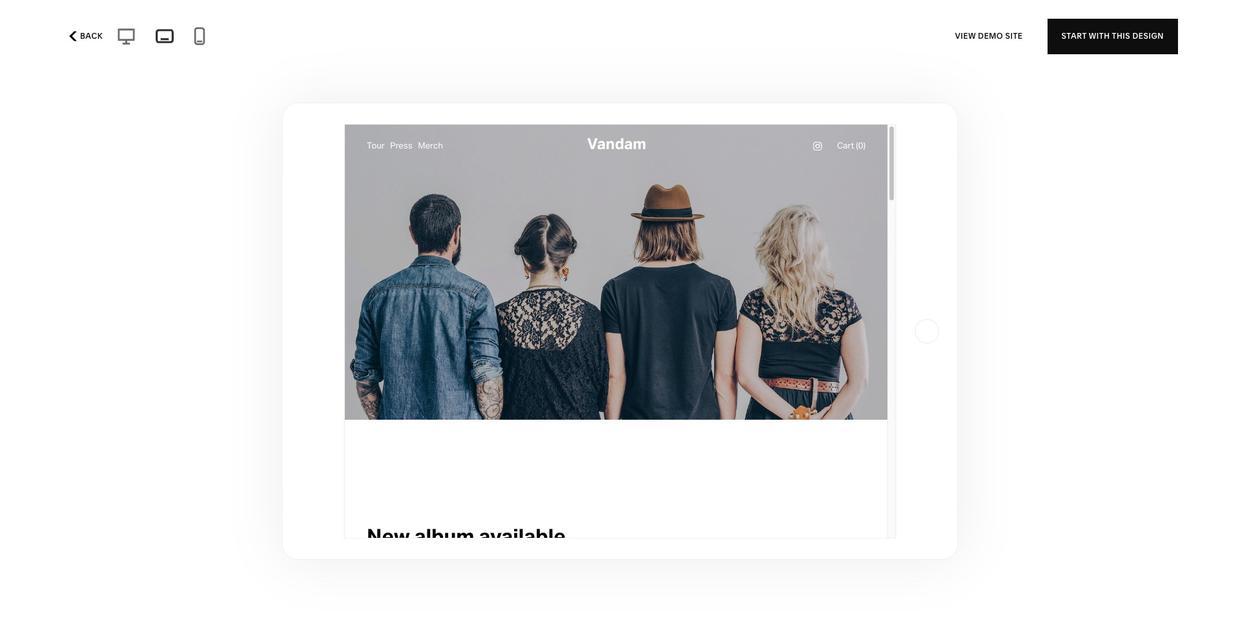 Task type: describe. For each thing, give the bounding box(es) containing it.
view demo site
[[955, 31, 1023, 41]]

preview template on a tablet device image
[[153, 25, 177, 47]]

singularity image
[[442, 96, 789, 557]]

view
[[955, 31, 976, 41]]

site
[[1006, 31, 1023, 41]]

view demo site link
[[955, 18, 1023, 54]]

this
[[1112, 31, 1131, 41]]

back button
[[62, 22, 107, 50]]

preview template on a desktop device image
[[113, 26, 140, 47]]

demo
[[978, 31, 1004, 41]]

with
[[1089, 31, 1110, 41]]

start with this design
[[1062, 31, 1164, 41]]



Task type: vqa. For each thing, say whether or not it's contained in the screenshot.
start with this design button in the right of the page
yes



Task type: locate. For each thing, give the bounding box(es) containing it.
preview template on a mobile device image
[[190, 26, 209, 46]]

jasonwild
[[832, 573, 894, 586]]

back
[[80, 31, 103, 41]]

start
[[1062, 31, 1087, 41]]

design
[[1133, 31, 1164, 41]]

vandam image
[[50, 96, 398, 559]]

jasonwild image
[[833, 96, 1181, 559]]

start with this design button
[[1048, 18, 1179, 54]]

waverly
[[50, 21, 98, 34]]

singularity
[[441, 570, 510, 583]]



